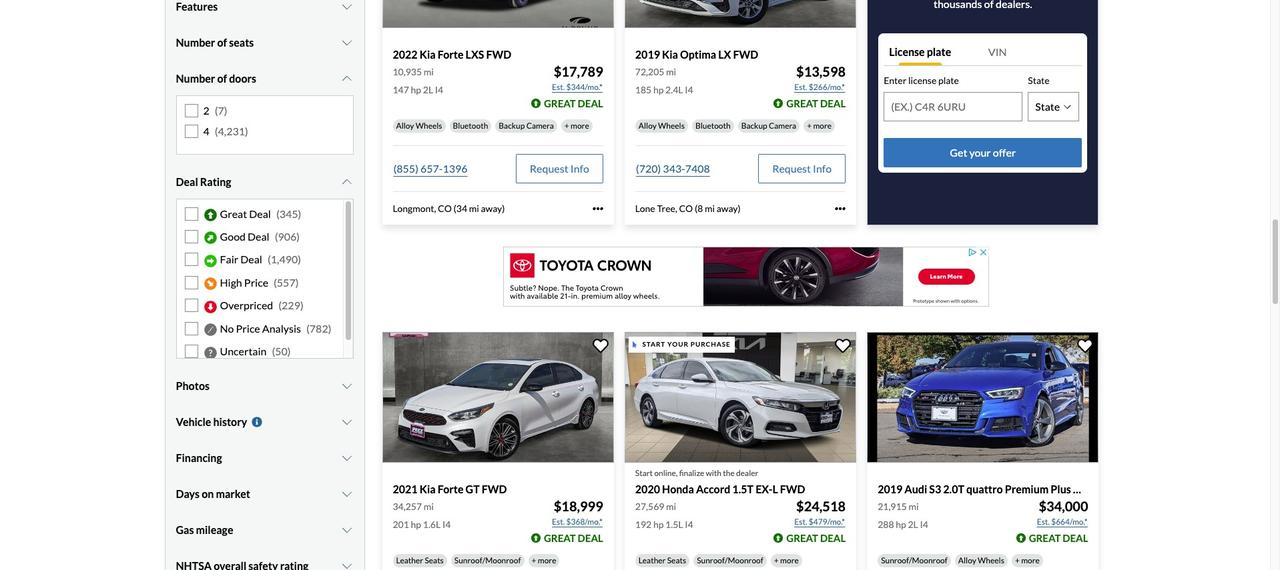 Task type: vqa. For each thing, say whether or not it's contained in the screenshot.
HIGH PRICE (557)
yes



Task type: locate. For each thing, give the bounding box(es) containing it.
0 horizontal spatial backup
[[499, 121, 525, 131]]

1 horizontal spatial alloy
[[639, 121, 657, 131]]

72,205
[[635, 66, 665, 77]]

aurora black 2022 kia forte lxs fwd sedan front-wheel drive automatic image
[[382, 0, 614, 28]]

kia for $17,789
[[420, 48, 436, 60]]

$13,598
[[796, 63, 846, 79]]

deal rating
[[176, 175, 231, 188]]

number up 2
[[176, 72, 215, 85]]

leather seats for $24,518
[[639, 556, 686, 566]]

purchase
[[691, 341, 731, 349]]

1 chevron down image from the top
[[340, 37, 353, 48]]

forte left lxs
[[438, 48, 464, 60]]

1 horizontal spatial 2019
[[878, 483, 903, 496]]

mi inside 34,257 mi 201 hp 1.6l i4
[[424, 501, 434, 513]]

of
[[217, 36, 227, 49], [217, 72, 227, 85]]

deal down $266/mo.*
[[820, 97, 846, 109]]

leather seats down 1.6l
[[396, 556, 444, 566]]

147
[[393, 84, 409, 95]]

number inside number of seats dropdown button
[[176, 36, 215, 49]]

camera for $17,789
[[526, 121, 554, 131]]

2019 up 72,205
[[635, 48, 660, 60]]

1 leather seats from the left
[[396, 556, 444, 566]]

1 horizontal spatial your
[[970, 146, 991, 159]]

i4 inside 72,205 mi 185 hp 2.4l i4
[[685, 84, 693, 95]]

1 vertical spatial forte
[[438, 483, 464, 496]]

1 horizontal spatial info
[[813, 162, 832, 175]]

2 leather seats from the left
[[639, 556, 686, 566]]

+ more down est. $479/mo.* button
[[774, 556, 799, 566]]

i4 right 1.6l
[[443, 519, 451, 531]]

2 horizontal spatial alloy wheels
[[959, 556, 1005, 566]]

your for get
[[970, 146, 991, 159]]

est. inside $17,789 est. $344/mo.*
[[552, 82, 565, 92]]

mi down audi on the right bottom of page
[[909, 501, 919, 513]]

1 backup camera from the left
[[499, 121, 554, 131]]

0 horizontal spatial co
[[438, 203, 452, 214]]

sunroof/moonroof
[[455, 556, 521, 566], [697, 556, 764, 566], [881, 556, 948, 566]]

est. for $34,000
[[1037, 517, 1050, 527]]

i4 down 2022 kia forte lxs fwd on the top of the page
[[435, 84, 443, 95]]

bluetooth up 1396 on the top left of the page
[[453, 121, 488, 131]]

chevron down image inside days on market dropdown button
[[340, 489, 353, 500]]

your inside get your offer button
[[970, 146, 991, 159]]

1 horizontal spatial camera
[[769, 121, 797, 131]]

chevron down image inside deal rating dropdown button
[[340, 177, 353, 187]]

chevron down image inside vehicle history dropdown button
[[340, 417, 353, 428]]

great for $24,518
[[787, 533, 818, 545]]

hp right 201
[[411, 519, 421, 531]]

5 chevron down image from the top
[[340, 489, 353, 500]]

2 camera from the left
[[769, 121, 797, 131]]

great deal down est. $368/mo.* button
[[544, 533, 603, 545]]

alloy
[[396, 121, 414, 131], [639, 121, 657, 131], [959, 556, 977, 566]]

number down features
[[176, 36, 215, 49]]

2021 kia forte gt fwd
[[393, 483, 507, 496]]

rating
[[200, 175, 231, 188]]

+ for $24,518
[[774, 556, 779, 566]]

1 horizontal spatial request
[[772, 162, 811, 175]]

i4 inside 21,915 mi 288 hp 2l i4
[[920, 519, 929, 531]]

0 horizontal spatial wheels
[[416, 121, 442, 131]]

hp inside 72,205 mi 185 hp 2.4l i4
[[653, 84, 664, 95]]

mi inside 21,915 mi 288 hp 2l i4
[[909, 501, 919, 513]]

bluetooth up 7408
[[696, 121, 731, 131]]

1 horizontal spatial seats
[[667, 556, 686, 566]]

+ more down est. $664/mo.* button on the right bottom
[[1015, 556, 1040, 566]]

chevron down image inside number of doors dropdown button
[[340, 74, 353, 84]]

1 horizontal spatial away)
[[717, 203, 741, 214]]

on
[[202, 488, 214, 500]]

mouse pointer image
[[633, 342, 637, 348]]

$664/mo.*
[[1052, 517, 1088, 527]]

fwd
[[486, 48, 511, 60], [733, 48, 759, 60], [482, 483, 507, 496], [780, 483, 805, 496]]

leather
[[396, 556, 423, 566], [639, 556, 666, 566]]

2 chevron down image from the top
[[340, 177, 353, 187]]

chevron down image
[[340, 37, 353, 48], [340, 74, 353, 84], [340, 381, 353, 392], [340, 453, 353, 464], [340, 489, 353, 500], [340, 525, 353, 536]]

great down est. $664/mo.* button on the right bottom
[[1029, 533, 1061, 545]]

0 vertical spatial start
[[643, 341, 666, 349]]

192
[[635, 519, 652, 531]]

backup camera for $13,598
[[741, 121, 797, 131]]

seats for $24,518
[[667, 556, 686, 566]]

chevron down image
[[340, 1, 353, 12], [340, 177, 353, 187], [340, 417, 353, 428], [340, 561, 353, 571]]

2019 for 2019 kia optima lx fwd
[[635, 48, 660, 60]]

mi for $34,000
[[909, 501, 919, 513]]

hp for $18,999
[[411, 519, 421, 531]]

1 vertical spatial 2l
[[908, 519, 918, 531]]

0 horizontal spatial seats
[[425, 556, 444, 566]]

1 horizontal spatial ellipsis h image
[[835, 203, 846, 214]]

0 vertical spatial forte
[[438, 48, 464, 60]]

price down fair deal (1,490)
[[244, 276, 268, 289]]

1 vertical spatial of
[[217, 72, 227, 85]]

1 camera from the left
[[526, 121, 554, 131]]

2019 up 21,915
[[878, 483, 903, 496]]

analysis
[[262, 322, 301, 335]]

2l
[[423, 84, 433, 95], [908, 519, 918, 531]]

wheels for $13,598
[[658, 121, 685, 131]]

dealer
[[736, 468, 759, 478]]

plate inside tab
[[927, 45, 951, 58]]

deal for $24,518
[[820, 533, 846, 545]]

2 bluetooth from the left
[[696, 121, 731, 131]]

ellipsis h image for $17,789
[[593, 203, 603, 214]]

great deal down est. $344/mo.* button
[[544, 97, 603, 109]]

features button
[[176, 0, 353, 23]]

2 forte from the top
[[438, 483, 464, 496]]

great for $18,999
[[544, 533, 576, 545]]

est. $266/mo.* button
[[794, 81, 846, 94]]

1 sunroof/moonroof from the left
[[455, 556, 521, 566]]

more for $18,999
[[538, 556, 556, 566]]

more down est. $479/mo.* button
[[780, 556, 799, 566]]

2l right 288
[[908, 519, 918, 531]]

2l inside 10,935 mi 147 hp 2l i4
[[423, 84, 433, 95]]

start inside the start online, finalize with the dealer 2020 honda accord 1.5t ex-l fwd
[[635, 468, 653, 478]]

i4 inside 34,257 mi 201 hp 1.6l i4
[[443, 519, 451, 531]]

i4 right '2.4l'
[[685, 84, 693, 95]]

1 horizontal spatial bluetooth
[[696, 121, 731, 131]]

forte
[[438, 48, 464, 60], [438, 483, 464, 496]]

request info button for $13,598
[[758, 154, 846, 183]]

1 leather from the left
[[396, 556, 423, 566]]

est. down $13,598
[[795, 82, 807, 92]]

start for start online, finalize with the dealer 2020 honda accord 1.5t ex-l fwd
[[635, 468, 653, 478]]

2 request from the left
[[772, 162, 811, 175]]

2022
[[393, 48, 418, 60]]

co left (8
[[679, 203, 693, 214]]

27,569 mi 192 hp 1.5l i4
[[635, 501, 693, 531]]

1 seats from the left
[[425, 556, 444, 566]]

great deal down est. $266/mo.* button
[[787, 97, 846, 109]]

price for high
[[244, 276, 268, 289]]

price right no
[[236, 322, 260, 335]]

1 horizontal spatial sunroof/moonroof
[[697, 556, 764, 566]]

great
[[544, 97, 576, 109], [787, 97, 818, 109], [544, 533, 576, 545], [787, 533, 818, 545], [1029, 533, 1061, 545]]

leather down 192
[[639, 556, 666, 566]]

great deal down est. $664/mo.* button on the right bottom
[[1029, 533, 1088, 545]]

0 vertical spatial number
[[176, 36, 215, 49]]

of left doors
[[217, 72, 227, 85]]

mi right '(34'
[[469, 203, 479, 214]]

deal for good deal
[[248, 230, 270, 243]]

forte for gt
[[438, 483, 464, 496]]

0 horizontal spatial request info button
[[516, 154, 603, 183]]

fwd right l
[[780, 483, 805, 496]]

more down est. $368/mo.* button
[[538, 556, 556, 566]]

request for $17,789
[[530, 162, 569, 175]]

price for no
[[236, 322, 260, 335]]

alloy wheels
[[396, 121, 442, 131], [639, 121, 685, 131], [959, 556, 1005, 566]]

est. inside $24,518 est. $479/mo.*
[[795, 517, 807, 527]]

0 horizontal spatial 2019
[[635, 48, 660, 60]]

2 sunroof/moonroof from the left
[[697, 556, 764, 566]]

deal down $479/mo.*
[[820, 533, 846, 545]]

tab list
[[884, 39, 1082, 65]]

fwd for 2019 kia optima lx fwd
[[733, 48, 759, 60]]

i4 inside 27,569 mi 192 hp 1.5l i4
[[685, 519, 693, 531]]

bluetooth
[[453, 121, 488, 131], [696, 121, 731, 131]]

your left purchase
[[668, 341, 689, 349]]

doors
[[229, 72, 256, 85]]

wheels for $17,789
[[416, 121, 442, 131]]

gas mileage button
[[176, 514, 353, 547]]

mi right 10,935
[[424, 66, 434, 77]]

request info
[[530, 162, 589, 175], [772, 162, 832, 175]]

kia for $13,598
[[662, 48, 678, 60]]

mi up 1.5l
[[666, 501, 676, 513]]

0 horizontal spatial camera
[[526, 121, 554, 131]]

0 vertical spatial 2019
[[635, 48, 660, 60]]

+ for $18,999
[[532, 556, 536, 566]]

0 horizontal spatial request info
[[530, 162, 589, 175]]

start right "mouse pointer" image
[[643, 341, 666, 349]]

0 vertical spatial 2l
[[423, 84, 433, 95]]

2 info from the left
[[813, 162, 832, 175]]

kia right 2021
[[420, 483, 436, 496]]

great deal (345)
[[220, 207, 301, 220]]

0 horizontal spatial leather
[[396, 556, 423, 566]]

4 chevron down image from the top
[[340, 453, 353, 464]]

+ more for $24,518
[[774, 556, 799, 566]]

mi inside 72,205 mi 185 hp 2.4l i4
[[666, 66, 676, 77]]

start up 2020 in the bottom of the page
[[635, 468, 653, 478]]

snow white pearl 2021 kia forte gt fwd sedan front-wheel drive automatic image
[[382, 333, 614, 463]]

1 vertical spatial start
[[635, 468, 653, 478]]

est. $368/mo.* button
[[551, 516, 603, 529]]

chevron down image inside number of seats dropdown button
[[340, 37, 353, 48]]

i4 inside 10,935 mi 147 hp 2l i4
[[435, 84, 443, 95]]

1 bluetooth from the left
[[453, 121, 488, 131]]

seats
[[425, 556, 444, 566], [667, 556, 686, 566]]

camera down est. $344/mo.* button
[[526, 121, 554, 131]]

est. inside $18,999 est. $368/mo.*
[[552, 517, 565, 527]]

est. inside '$13,598 est. $266/mo.*'
[[795, 82, 807, 92]]

6 chevron down image from the top
[[340, 525, 353, 536]]

request for $13,598
[[772, 162, 811, 175]]

0 vertical spatial of
[[217, 36, 227, 49]]

seats down 1.5l
[[667, 556, 686, 566]]

days
[[176, 488, 200, 500]]

plus
[[1051, 483, 1071, 496]]

0 horizontal spatial backup camera
[[499, 121, 554, 131]]

mi up 1.6l
[[424, 501, 434, 513]]

0 vertical spatial your
[[970, 146, 991, 159]]

license
[[889, 45, 925, 58]]

ex-
[[756, 483, 773, 496]]

mi inside 10,935 mi 147 hp 2l i4
[[424, 66, 434, 77]]

4 (4,231)
[[203, 125, 248, 138]]

i4 for $17,789
[[435, 84, 443, 95]]

ellipsis h image for $13,598
[[835, 203, 846, 214]]

deal for $13,598
[[820, 97, 846, 109]]

1.6l
[[423, 519, 441, 531]]

more down est. $664/mo.* button on the right bottom
[[1021, 556, 1040, 566]]

number
[[176, 36, 215, 49], [176, 72, 215, 85]]

snow white pearl 2019 kia optima lx fwd sedan front-wheel drive automatic image
[[625, 0, 857, 28]]

2 seats from the left
[[667, 556, 686, 566]]

chevron down image inside gas mileage dropdown button
[[340, 525, 353, 536]]

market
[[216, 488, 250, 500]]

great down est. $479/mo.* button
[[787, 533, 818, 545]]

est. down the $17,789
[[552, 82, 565, 92]]

financing
[[176, 452, 222, 464]]

2 ellipsis h image from the left
[[835, 203, 846, 214]]

1 chevron down image from the top
[[340, 1, 353, 12]]

3 chevron down image from the top
[[340, 381, 353, 392]]

i4 down audi on the right bottom of page
[[920, 519, 929, 531]]

+ more down est. $368/mo.* button
[[532, 556, 556, 566]]

2l right 147
[[423, 84, 433, 95]]

$17,789
[[554, 63, 603, 79]]

0 horizontal spatial away)
[[481, 203, 505, 214]]

fwd right lx
[[733, 48, 759, 60]]

chevron down image for days on market
[[340, 489, 353, 500]]

hp inside 34,257 mi 201 hp 1.6l i4
[[411, 519, 421, 531]]

chevron down image inside features dropdown button
[[340, 1, 353, 12]]

hp right 288
[[896, 519, 906, 531]]

21,915
[[878, 501, 907, 513]]

mi
[[424, 66, 434, 77], [666, 66, 676, 77], [469, 203, 479, 214], [705, 203, 715, 214], [424, 501, 434, 513], [666, 501, 676, 513], [909, 501, 919, 513]]

+
[[565, 121, 569, 131], [807, 121, 812, 131], [532, 556, 536, 566], [774, 556, 779, 566], [1015, 556, 1020, 566]]

deal up good deal (906)
[[249, 207, 271, 220]]

number of seats button
[[176, 26, 353, 60]]

backup camera down est. $344/mo.* button
[[499, 121, 554, 131]]

1 request info button from the left
[[516, 154, 603, 183]]

2 horizontal spatial sunroof/moonroof
[[881, 556, 948, 566]]

2019
[[635, 48, 660, 60], [878, 483, 903, 496]]

(855) 657-1396 button
[[393, 154, 468, 183]]

1 horizontal spatial wheels
[[658, 121, 685, 131]]

deal inside dropdown button
[[176, 175, 198, 188]]

days on market button
[[176, 478, 353, 511]]

0 horizontal spatial request
[[530, 162, 569, 175]]

est. for $18,999
[[552, 517, 565, 527]]

online,
[[654, 468, 678, 478]]

1 info from the left
[[571, 162, 589, 175]]

1 horizontal spatial leather
[[639, 556, 666, 566]]

est. for $17,789
[[552, 82, 565, 92]]

away) right (8
[[717, 203, 741, 214]]

gas mileage
[[176, 524, 233, 536]]

2 request info from the left
[[772, 162, 832, 175]]

number inside number of doors dropdown button
[[176, 72, 215, 85]]

deal for great deal
[[249, 207, 271, 220]]

chevron down image inside financing dropdown button
[[340, 453, 353, 464]]

seats down 1.6l
[[425, 556, 444, 566]]

1 ellipsis h image from the left
[[593, 203, 603, 214]]

deal left rating
[[176, 175, 198, 188]]

chevron down image inside photos dropdown button
[[340, 381, 353, 392]]

2 chevron down image from the top
[[340, 74, 353, 84]]

$18,999
[[554, 499, 603, 515]]

est. down the $18,999
[[552, 517, 565, 527]]

2 leather from the left
[[639, 556, 666, 566]]

1 horizontal spatial backup
[[741, 121, 768, 131]]

deal down $664/mo.*
[[1063, 533, 1088, 545]]

chevron down image for number of doors
[[340, 74, 353, 84]]

0 vertical spatial plate
[[927, 45, 951, 58]]

2 horizontal spatial wheels
[[978, 556, 1005, 566]]

hp right 192
[[653, 519, 664, 531]]

ellipsis h image
[[593, 203, 603, 214], [835, 203, 846, 214]]

0 horizontal spatial ellipsis h image
[[593, 203, 603, 214]]

fwd right lxs
[[486, 48, 511, 60]]

lxs
[[466, 48, 484, 60]]

backup for $17,789
[[499, 121, 525, 131]]

hp inside 21,915 mi 288 hp 2l i4
[[896, 519, 906, 531]]

2 number from the top
[[176, 72, 215, 85]]

1 horizontal spatial alloy wheels
[[639, 121, 685, 131]]

2 horizontal spatial alloy
[[959, 556, 977, 566]]

1 horizontal spatial backup camera
[[741, 121, 797, 131]]

forte for lxs
[[438, 48, 464, 60]]

1 horizontal spatial leather seats
[[639, 556, 686, 566]]

backup camera
[[499, 121, 554, 131], [741, 121, 797, 131]]

great deal for $18,999
[[544, 533, 603, 545]]

2 of from the top
[[217, 72, 227, 85]]

great down est. $266/mo.* button
[[787, 97, 818, 109]]

more down est. $344/mo.* button
[[571, 121, 589, 131]]

sunroof/moonroof for $24,518
[[697, 556, 764, 566]]

est. down $34,000
[[1037, 517, 1050, 527]]

est. inside $34,000 est. $664/mo.*
[[1037, 517, 1050, 527]]

license plate tab
[[884, 39, 983, 65]]

1 horizontal spatial request info
[[772, 162, 832, 175]]

est. down $24,518
[[795, 517, 807, 527]]

(855)
[[394, 162, 419, 175]]

co left '(34'
[[438, 203, 452, 214]]

kia right 2022
[[420, 48, 436, 60]]

great
[[220, 207, 247, 220]]

1 horizontal spatial 2l
[[908, 519, 918, 531]]

1 request info from the left
[[530, 162, 589, 175]]

l
[[773, 483, 778, 496]]

$34,000
[[1039, 499, 1088, 515]]

mi for $24,518
[[666, 501, 676, 513]]

2l for $34,000
[[908, 519, 918, 531]]

deal for fair deal
[[241, 253, 262, 266]]

+ more down est. $266/mo.* button
[[807, 121, 832, 131]]

chevron down image for financing
[[340, 453, 353, 464]]

great down est. $344/mo.* button
[[544, 97, 576, 109]]

3 chevron down image from the top
[[340, 417, 353, 428]]

2 (7)
[[203, 104, 227, 117]]

tab list containing license plate
[[884, 39, 1082, 65]]

0 horizontal spatial your
[[668, 341, 689, 349]]

backup
[[499, 121, 525, 131], [741, 121, 768, 131]]

longmont, co (34 mi away)
[[393, 203, 505, 214]]

deal down $368/mo.*
[[578, 533, 603, 545]]

hp right 147
[[411, 84, 421, 95]]

i4 for $34,000
[[920, 519, 929, 531]]

0 horizontal spatial bluetooth
[[453, 121, 488, 131]]

1 backup from the left
[[499, 121, 525, 131]]

1 of from the top
[[217, 36, 227, 49]]

alloy for $17,789
[[396, 121, 414, 131]]

deal up fair deal (1,490)
[[248, 230, 270, 243]]

0 horizontal spatial alloy wheels
[[396, 121, 442, 131]]

deal
[[578, 97, 603, 109], [820, 97, 846, 109], [578, 533, 603, 545], [820, 533, 846, 545], [1063, 533, 1088, 545]]

fwd right gt
[[482, 483, 507, 496]]

camera down est. $266/mo.* button
[[769, 121, 797, 131]]

0 horizontal spatial sunroof/moonroof
[[455, 556, 521, 566]]

request info button
[[516, 154, 603, 183], [758, 154, 846, 183]]

request info for $13,598
[[772, 162, 832, 175]]

info circle image
[[251, 417, 264, 428]]

great deal for $13,598
[[787, 97, 846, 109]]

deal for $17,789
[[578, 97, 603, 109]]

hp inside 27,569 mi 192 hp 1.5l i4
[[653, 519, 664, 531]]

1 vertical spatial number
[[176, 72, 215, 85]]

seats for $18,999
[[425, 556, 444, 566]]

chevron down image for gas mileage
[[340, 525, 353, 536]]

1 number from the top
[[176, 36, 215, 49]]

away) right '(34'
[[481, 203, 505, 214]]

s3
[[930, 483, 941, 496]]

leather seats down 1.5l
[[639, 556, 686, 566]]

0 horizontal spatial leather seats
[[396, 556, 444, 566]]

i4 for $18,999
[[443, 519, 451, 531]]

2l for $17,789
[[423, 84, 433, 95]]

deal down $344/mo.*
[[578, 97, 603, 109]]

great deal
[[544, 97, 603, 109], [787, 97, 846, 109], [544, 533, 603, 545], [787, 533, 846, 545], [1029, 533, 1088, 545]]

backup camera down est. $266/mo.* button
[[741, 121, 797, 131]]

1 horizontal spatial request info button
[[758, 154, 846, 183]]

2l inside 21,915 mi 288 hp 2l i4
[[908, 519, 918, 531]]

great down est. $368/mo.* button
[[544, 533, 576, 545]]

0 horizontal spatial 2l
[[423, 84, 433, 95]]

hp inside 10,935 mi 147 hp 2l i4
[[411, 84, 421, 95]]

est. for $13,598
[[795, 82, 807, 92]]

(50)
[[272, 345, 291, 358]]

0 vertical spatial price
[[244, 276, 268, 289]]

1 vertical spatial 2019
[[878, 483, 903, 496]]

1 horizontal spatial co
[[679, 203, 693, 214]]

2 backup camera from the left
[[741, 121, 797, 131]]

kia
[[420, 48, 436, 60], [662, 48, 678, 60], [420, 483, 436, 496]]

mi up '2.4l'
[[666, 66, 676, 77]]

deal right fair
[[241, 253, 262, 266]]

1 request from the left
[[530, 162, 569, 175]]

great deal down est. $479/mo.* button
[[787, 533, 846, 545]]

hp right 185
[[653, 84, 664, 95]]

1.5l
[[666, 519, 683, 531]]

i4 right 1.5l
[[685, 519, 693, 531]]

mi inside 27,569 mi 192 hp 1.5l i4
[[666, 501, 676, 513]]

leather down 201
[[396, 556, 423, 566]]

1 forte from the top
[[438, 48, 464, 60]]

away)
[[481, 203, 505, 214], [717, 203, 741, 214]]

0 horizontal spatial info
[[571, 162, 589, 175]]

get
[[950, 146, 968, 159]]

price
[[244, 276, 268, 289], [236, 322, 260, 335]]

camera
[[526, 121, 554, 131], [769, 121, 797, 131]]

great deal for $34,000
[[1029, 533, 1088, 545]]

your right get on the top of page
[[970, 146, 991, 159]]

chevron down image for features dropdown button
[[340, 1, 353, 12]]

forte left gt
[[438, 483, 464, 496]]

Enter license plate field
[[885, 93, 1022, 121]]

1 vertical spatial price
[[236, 322, 260, 335]]

2 request info button from the left
[[758, 154, 846, 183]]

(345)
[[276, 207, 301, 220]]

1 away) from the left
[[481, 203, 505, 214]]

more
[[571, 121, 589, 131], [813, 121, 832, 131], [538, 556, 556, 566], [780, 556, 799, 566], [1021, 556, 1040, 566]]

0 horizontal spatial alloy
[[396, 121, 414, 131]]

1 vertical spatial your
[[668, 341, 689, 349]]

2 backup from the left
[[741, 121, 768, 131]]

kia up 72,205
[[662, 48, 678, 60]]

of left seats
[[217, 36, 227, 49]]



Task type: describe. For each thing, give the bounding box(es) containing it.
$34,000 est. $664/mo.*
[[1037, 499, 1088, 527]]

overpriced
[[220, 299, 273, 312]]

2021
[[393, 483, 418, 496]]

enter
[[884, 75, 907, 86]]

est. for $24,518
[[795, 517, 807, 527]]

with
[[706, 468, 722, 478]]

alloy wheels for $13,598
[[639, 121, 685, 131]]

$24,518 est. $479/mo.*
[[795, 499, 846, 527]]

+ more down est. $344/mo.* button
[[565, 121, 589, 131]]

of for doors
[[217, 72, 227, 85]]

quattro
[[967, 483, 1003, 496]]

2022 kia forte lxs fwd
[[393, 48, 511, 60]]

vehicle history button
[[176, 406, 353, 439]]

chevron down image for vehicle history dropdown button
[[340, 417, 353, 428]]

number for number of doors
[[176, 72, 215, 85]]

no
[[220, 322, 234, 335]]

(906)
[[275, 230, 300, 243]]

3 sunroof/moonroof from the left
[[881, 556, 948, 566]]

mi for $17,789
[[424, 66, 434, 77]]

mi for $13,598
[[666, 66, 676, 77]]

enter license plate
[[884, 75, 959, 86]]

$479/mo.*
[[809, 517, 845, 527]]

get your offer button
[[884, 138, 1082, 167]]

4
[[203, 125, 209, 138]]

10,935
[[393, 66, 422, 77]]

+ more for $34,000
[[1015, 556, 1040, 566]]

photos
[[176, 380, 210, 392]]

657-
[[421, 162, 443, 175]]

21,915 mi 288 hp 2l i4
[[878, 501, 929, 531]]

backup camera for $17,789
[[499, 121, 554, 131]]

vehicle history
[[176, 416, 247, 428]]

$344/mo.*
[[566, 82, 603, 92]]

alloy wheels for $17,789
[[396, 121, 442, 131]]

gt
[[466, 483, 480, 496]]

4 chevron down image from the top
[[340, 561, 353, 571]]

chevron down image for deal rating dropdown button
[[340, 177, 353, 187]]

2020
[[635, 483, 660, 496]]

2 co from the left
[[679, 203, 693, 214]]

mi right (8
[[705, 203, 715, 214]]

chevron down image for number of seats
[[340, 37, 353, 48]]

premium
[[1005, 483, 1049, 496]]

request info button for $17,789
[[516, 154, 603, 183]]

(720)
[[636, 162, 661, 175]]

hp for $34,000
[[896, 519, 906, 531]]

hp for $17,789
[[411, 84, 421, 95]]

mi for $18,999
[[424, 501, 434, 513]]

27,569
[[635, 501, 665, 513]]

info for $17,789
[[571, 162, 589, 175]]

more down est. $266/mo.* button
[[813, 121, 832, 131]]

tree,
[[657, 203, 677, 214]]

2019 for 2019 audi s3 2.0t quattro premium plus awd
[[878, 483, 903, 496]]

(557)
[[274, 276, 299, 289]]

$24,518
[[796, 499, 846, 515]]

state
[[1028, 75, 1050, 86]]

alloy for $13,598
[[639, 121, 657, 131]]

(1,490)
[[268, 253, 301, 266]]

good
[[220, 230, 246, 243]]

photos button
[[176, 370, 353, 403]]

the
[[723, 468, 735, 478]]

288
[[878, 519, 894, 531]]

1 vertical spatial plate
[[939, 75, 959, 86]]

financing button
[[176, 442, 353, 475]]

great for $17,789
[[544, 97, 576, 109]]

(7)
[[215, 104, 227, 117]]

finalize
[[679, 468, 704, 478]]

number of doors
[[176, 72, 256, 85]]

i4 for $24,518
[[685, 519, 693, 531]]

deal for $18,999
[[578, 533, 603, 545]]

1396
[[443, 162, 468, 175]]

platinum white pearl 2020 honda accord 1.5t ex-l fwd sedan front-wheel drive continuously variable transmission image
[[625, 333, 857, 463]]

$17,789 est. $344/mo.*
[[552, 63, 603, 92]]

1 co from the left
[[438, 203, 452, 214]]

343-
[[663, 162, 685, 175]]

more for $34,000
[[1021, 556, 1040, 566]]

high
[[220, 276, 242, 289]]

accord
[[696, 483, 731, 496]]

hp for $24,518
[[653, 519, 664, 531]]

advertisement region
[[503, 247, 989, 307]]

more for $24,518
[[780, 556, 799, 566]]

gas
[[176, 524, 194, 536]]

start online, finalize with the dealer 2020 honda accord 1.5t ex-l fwd
[[635, 468, 805, 496]]

+ more for $18,999
[[532, 556, 556, 566]]

no price analysis (782)
[[220, 322, 331, 335]]

great for $13,598
[[787, 97, 818, 109]]

license plate
[[889, 45, 951, 58]]

great deal for $24,518
[[787, 533, 846, 545]]

(4,231)
[[215, 125, 248, 138]]

backup for $13,598
[[741, 121, 768, 131]]

start for start your purchase
[[643, 341, 666, 349]]

of for seats
[[217, 36, 227, 49]]

1.5t
[[733, 483, 754, 496]]

(720) 343-7408
[[636, 162, 710, 175]]

info for $13,598
[[813, 162, 832, 175]]

leather for $18,999
[[396, 556, 423, 566]]

mileage
[[196, 524, 233, 536]]

leather for $24,518
[[639, 556, 666, 566]]

10,935 mi 147 hp 2l i4
[[393, 66, 443, 95]]

vin tab
[[983, 39, 1082, 65]]

2019 kia optima lx fwd
[[635, 48, 759, 60]]

est. $664/mo.* button
[[1037, 516, 1088, 529]]

bluetooth for $13,598
[[696, 121, 731, 131]]

blue 2019 audi s3 2.0t quattro premium plus awd sedan all-wheel drive 7-speed automatic image
[[867, 333, 1099, 463]]

(720) 343-7408 button
[[635, 154, 711, 183]]

fair deal (1,490)
[[220, 253, 301, 266]]

2019 audi s3 2.0t quattro premium plus awd
[[878, 483, 1100, 496]]

$18,999 est. $368/mo.*
[[552, 499, 603, 527]]

chevron down image for photos
[[340, 381, 353, 392]]

fwd for 2021 kia forte gt fwd
[[482, 483, 507, 496]]

2.4l
[[666, 84, 683, 95]]

leather seats for $18,999
[[396, 556, 444, 566]]

get your offer
[[950, 146, 1016, 159]]

hp for $13,598
[[653, 84, 664, 95]]

days on market
[[176, 488, 250, 500]]

est. $344/mo.* button
[[551, 81, 603, 94]]

(229)
[[279, 299, 304, 312]]

est. $479/mo.* button
[[794, 516, 846, 529]]

license
[[909, 75, 937, 86]]

201
[[393, 519, 409, 531]]

fwd inside the start online, finalize with the dealer 2020 honda accord 1.5t ex-l fwd
[[780, 483, 805, 496]]

bluetooth for $17,789
[[453, 121, 488, 131]]

deal for $34,000
[[1063, 533, 1088, 545]]

7408
[[685, 162, 710, 175]]

overpriced (229)
[[220, 299, 304, 312]]

2 away) from the left
[[717, 203, 741, 214]]

great for $34,000
[[1029, 533, 1061, 545]]

good deal (906)
[[220, 230, 300, 243]]

offer
[[993, 146, 1016, 159]]

lone tree, co (8 mi away)
[[635, 203, 741, 214]]

sunroof/moonroof for $18,999
[[455, 556, 521, 566]]

(855) 657-1396
[[394, 162, 468, 175]]

+ for $34,000
[[1015, 556, 1020, 566]]

2
[[203, 104, 209, 117]]

camera for $13,598
[[769, 121, 797, 131]]

your for start
[[668, 341, 689, 349]]

uncertain
[[220, 345, 267, 358]]

great deal for $17,789
[[544, 97, 603, 109]]

high price (557)
[[220, 276, 299, 289]]

i4 for $13,598
[[685, 84, 693, 95]]

vehicle
[[176, 416, 211, 428]]

start your purchase
[[643, 341, 731, 349]]

number of doors button
[[176, 62, 353, 96]]

features
[[176, 0, 218, 13]]

fwd for 2022 kia forte lxs fwd
[[486, 48, 511, 60]]



